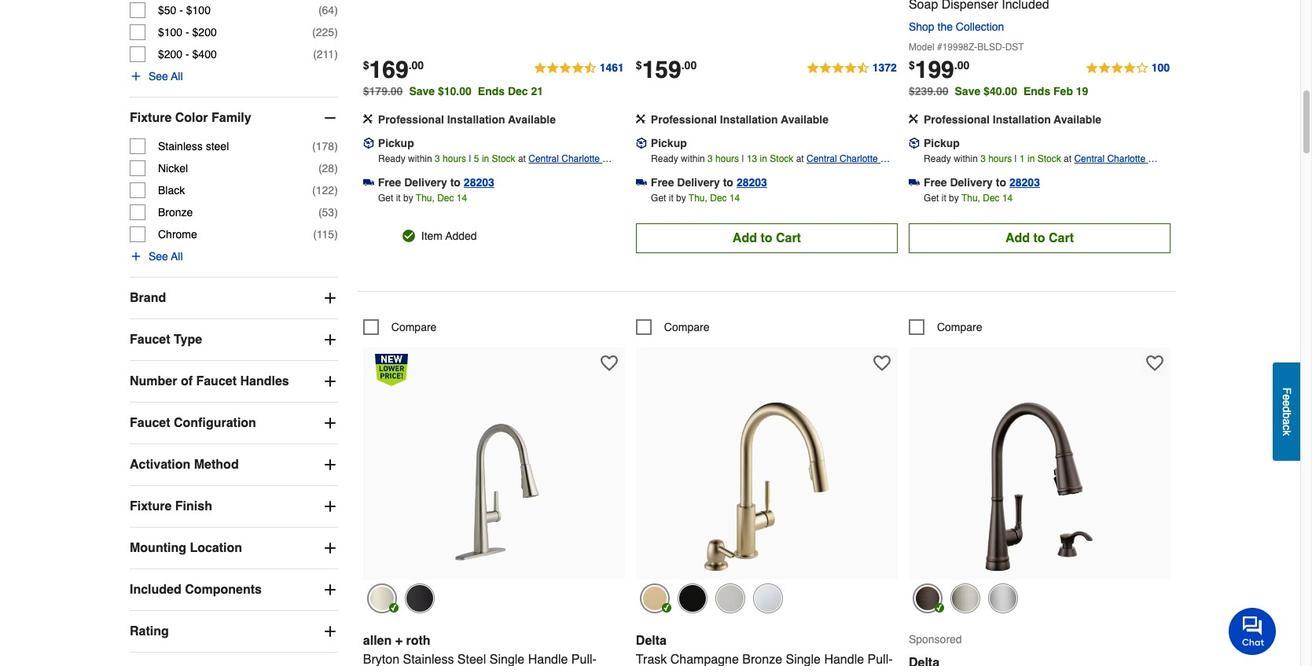Task type: describe. For each thing, give the bounding box(es) containing it.
stock for 5
[[492, 153, 516, 164]]

fixture color family
[[130, 111, 251, 125]]

item added
[[421, 230, 477, 242]]

2 add to cart button from the left
[[909, 223, 1171, 253]]

1 see from the top
[[149, 70, 168, 82]]

compare for 5014593041 element
[[938, 321, 983, 334]]

free for ready within 3 hours | 5 in stock at central charlotte lowe's
[[378, 176, 401, 189]]

fixture for fixture finish
[[130, 499, 172, 514]]

f
[[1281, 388, 1294, 394]]

thu, for ready within 3 hours | 1 in stock at central charlotte lowe's
[[962, 193, 981, 204]]

1 chrome image from the left
[[753, 583, 783, 613]]

( 178 )
[[312, 140, 338, 152]]

dec for ready within 3 hours | 5 in stock at central charlotte lowe's
[[437, 193, 454, 204]]

black
[[158, 184, 185, 197]]

bronze
[[158, 206, 193, 219]]

professional for 2nd assembly image from right
[[651, 113, 717, 126]]

1372
[[873, 61, 897, 74]]

b
[[1281, 413, 1294, 419]]

$ for 169
[[363, 59, 369, 72]]

2 e from the top
[[1281, 401, 1294, 407]]

ends feb 19 element
[[1024, 85, 1095, 98]]

) for ( 122 )
[[334, 184, 338, 197]]

rating
[[130, 624, 169, 639]]

0 horizontal spatial $200
[[158, 48, 183, 60]]

28203 for 5
[[464, 176, 495, 189]]

4.5 stars image for 159
[[806, 59, 898, 78]]

- for $100
[[186, 26, 189, 38]]

fixture finish
[[130, 499, 212, 514]]

yes image
[[403, 230, 415, 242]]

plus image for rating
[[322, 624, 338, 639]]

( for 178
[[312, 140, 316, 152]]

stainless steel
[[158, 140, 229, 152]]

2 heart outline image from the left
[[874, 355, 891, 372]]

it for ready within 3 hours | 1 in stock at central charlotte lowe's
[[942, 193, 947, 204]]

ends for 199
[[1024, 85, 1051, 98]]

1 e from the top
[[1281, 394, 1294, 401]]

at for 1
[[1064, 153, 1072, 164]]

of
[[181, 374, 193, 388]]

at for 5
[[518, 153, 526, 164]]

brand button
[[130, 278, 338, 318]]

3 heart outline image from the left
[[1147, 355, 1164, 372]]

159
[[642, 56, 682, 83]]

( for 28
[[318, 162, 322, 174]]

14 for 5
[[457, 193, 467, 204]]

type
[[174, 333, 202, 347]]

handles
[[240, 374, 289, 388]]

fixture color family button
[[130, 97, 338, 138]]

dst
[[1006, 42, 1025, 53]]

central charlotte lowe's button for ready within 3 hours | 13 in stock at central charlotte lowe's
[[807, 151, 898, 180]]

2 see all button from the top
[[130, 248, 183, 264]]

was price $239.00 element
[[909, 81, 955, 98]]

by for ready within 3 hours | 1 in stock at central charlotte lowe's
[[950, 193, 960, 204]]

+
[[395, 634, 403, 648]]

free delivery to 28203 for 1
[[924, 176, 1041, 189]]

$ 199 .00
[[909, 56, 970, 83]]

a
[[1281, 419, 1294, 425]]

truck filled image
[[636, 177, 647, 188]]

53
[[322, 206, 334, 219]]

5014593041 element
[[909, 319, 983, 335]]

location
[[190, 541, 242, 555]]

add to cart for second add to cart button from the right
[[733, 231, 802, 245]]

plus image for brand
[[322, 290, 338, 306]]

in for 1
[[1028, 153, 1035, 164]]

at for 13
[[797, 153, 804, 164]]

stock for 13
[[770, 153, 794, 164]]

( 64 )
[[318, 4, 338, 16]]

plus image for included components
[[322, 582, 338, 598]]

13
[[747, 153, 758, 164]]

$179.00
[[363, 85, 403, 98]]

get it by thu, dec 14 for ready within 3 hours | 5 in stock at central charlotte lowe's
[[378, 193, 467, 204]]

family
[[212, 111, 251, 125]]

plus image for mounting location
[[322, 540, 338, 556]]

c
[[1281, 425, 1294, 431]]

save for 169
[[409, 85, 435, 98]]

) for ( 53 )
[[334, 206, 338, 219]]

$ 169 .00
[[363, 56, 424, 83]]

mounting location button
[[130, 528, 338, 569]]

fixture finish button
[[130, 486, 338, 527]]

plus image for fixture finish
[[322, 499, 338, 514]]

add for second add to cart button from the right
[[733, 231, 757, 245]]

k
[[1281, 431, 1294, 436]]

3 for 5
[[435, 153, 440, 164]]

see all for 1st see all button from the top
[[149, 70, 183, 82]]

chat invite button image
[[1229, 607, 1277, 655]]

steel
[[206, 140, 229, 152]]

get for ready within 3 hours | 13 in stock at central charlotte lowe's
[[651, 193, 667, 204]]

truck filled image for ready within 3 hours | 5 in stock at central charlotte lowe's
[[363, 177, 374, 188]]

included
[[130, 583, 182, 597]]

| for 1
[[1015, 153, 1018, 164]]

ready for ready within 3 hours | 13 in stock at central charlotte lowe's
[[651, 153, 679, 164]]

champagne bronze image
[[640, 583, 670, 613]]

thu, for ready within 3 hours | 5 in stock at central charlotte lowe's
[[416, 193, 435, 204]]

.00 for 159
[[682, 59, 697, 72]]

1
[[1020, 153, 1025, 164]]

professional installation available for 2nd assembly image from the left
[[924, 113, 1102, 126]]

it for ready within 3 hours | 5 in stock at central charlotte lowe's
[[396, 193, 401, 204]]

shop
[[909, 21, 935, 33]]

5
[[474, 153, 479, 164]]

3 for 1
[[981, 153, 986, 164]]

$400
[[192, 48, 217, 60]]

14 for 13
[[730, 193, 740, 204]]

( 53 )
[[318, 206, 338, 219]]

get for ready within 3 hours | 5 in stock at central charlotte lowe's
[[378, 193, 394, 204]]

2 available from the left
[[781, 113, 829, 126]]

professional for assembly icon
[[378, 113, 444, 126]]

professional installation available for assembly icon
[[378, 113, 556, 126]]

method
[[194, 458, 239, 472]]

.00 for 199
[[955, 59, 970, 72]]

d
[[1281, 407, 1294, 413]]

100 button
[[1085, 59, 1171, 78]]

compare for 1002979846 element
[[392, 321, 437, 334]]

faucet type button
[[130, 319, 338, 360]]

f e e d b a c k button
[[1274, 363, 1301, 461]]

shop the collection link
[[909, 21, 1011, 33]]

mounting location
[[130, 541, 242, 555]]

free delivery to 28203 for 5
[[378, 176, 495, 189]]

1 add to cart button from the left
[[636, 223, 898, 253]]

free for ready within 3 hours | 1 in stock at central charlotte lowe's
[[924, 176, 947, 189]]

faucet type
[[130, 333, 202, 347]]

item
[[421, 230, 443, 242]]

number
[[130, 374, 177, 388]]

3 installation from the left
[[993, 113, 1052, 126]]

plus image for faucet configuration
[[322, 415, 338, 431]]

activation
[[130, 458, 191, 472]]

truck filled image for ready within 3 hours | 1 in stock at central charlotte lowe's
[[909, 177, 920, 188]]

$50
[[158, 4, 176, 16]]

f e e d b a c k
[[1281, 388, 1294, 436]]

within for ready within 3 hours | 5 in stock at central charlotte lowe's
[[408, 153, 432, 164]]

actual price $199.00 element
[[909, 56, 970, 83]]

by for ready within 3 hours | 13 in stock at central charlotte lowe's
[[677, 193, 687, 204]]

included components button
[[130, 569, 338, 610]]

hours for 1
[[989, 153, 1013, 164]]

2 chrome image from the left
[[989, 583, 1019, 613]]

) for ( 225 )
[[334, 26, 338, 38]]

central for ready within 3 hours | 1 in stock at central charlotte lowe's
[[1075, 153, 1105, 164]]

211
[[317, 48, 334, 60]]

charlotte for ready within 3 hours | 5 in stock at central charlotte lowe's
[[562, 153, 600, 164]]

stock for 1
[[1038, 153, 1062, 164]]

- for $50
[[180, 4, 183, 16]]

$179.00 save $10.00 ends dec 21
[[363, 85, 544, 98]]

add to cart for first add to cart button from right
[[1006, 231, 1075, 245]]

21
[[531, 85, 544, 98]]

stainless
[[158, 140, 203, 152]]

in for 13
[[760, 153, 768, 164]]

( 211 )
[[313, 48, 338, 60]]

get it by thu, dec 14 for ready within 3 hours | 1 in stock at central charlotte lowe's
[[924, 193, 1013, 204]]

ready for ready within 3 hours | 5 in stock at central charlotte lowe's
[[378, 153, 406, 164]]

blsd-
[[978, 42, 1006, 53]]

169
[[369, 56, 409, 83]]

14 for 1
[[1003, 193, 1013, 204]]

1 heart outline image from the left
[[601, 355, 618, 372]]

0 vertical spatial $100
[[186, 4, 211, 16]]

thu, for ready within 3 hours | 13 in stock at central charlotte lowe's
[[689, 193, 708, 204]]

activation method
[[130, 458, 239, 472]]

| for 13
[[742, 153, 745, 164]]

1461
[[600, 61, 624, 74]]

within for ready within 3 hours | 1 in stock at central charlotte lowe's
[[954, 153, 978, 164]]

28
[[322, 162, 334, 174]]

1 see all button from the top
[[130, 68, 183, 84]]

3 available from the left
[[1054, 113, 1102, 126]]

number of faucet handles
[[130, 374, 289, 388]]

cart for second add to cart button from the right
[[776, 231, 802, 245]]

2 assembly image from the left
[[909, 114, 919, 124]]

.00 for 169
[[409, 59, 424, 72]]

color
[[175, 111, 208, 125]]



Task type: locate. For each thing, give the bounding box(es) containing it.
) for ( 115 )
[[334, 228, 338, 241]]

$100 up $100 - $200
[[186, 4, 211, 16]]

rating button
[[130, 611, 338, 652]]

1 vertical spatial -
[[186, 26, 189, 38]]

0 vertical spatial -
[[180, 4, 183, 16]]

at right 13 on the right top of the page
[[797, 153, 804, 164]]

1 horizontal spatial free
[[651, 176, 674, 189]]

at inside ready within 3 hours | 13 in stock at central charlotte lowe's
[[797, 153, 804, 164]]

get
[[378, 193, 394, 204], [651, 193, 667, 204], [924, 193, 940, 204]]

stock inside ready within 3 hours | 13 in stock at central charlotte lowe's
[[770, 153, 794, 164]]

pickup image for ready within 3 hours | 13 in stock at central charlotte lowe's
[[636, 138, 647, 149]]

matte black image
[[405, 583, 435, 613]]

1 horizontal spatial $200
[[192, 26, 217, 38]]

$100 down the $50 on the left top of page
[[158, 26, 183, 38]]

0 vertical spatial all
[[171, 70, 183, 82]]

3 charlotte from the left
[[1108, 153, 1146, 164]]

3 free from the left
[[924, 176, 947, 189]]

100
[[1152, 61, 1170, 74]]

2 pickup from the left
[[651, 137, 687, 150]]

1 central from the left
[[529, 153, 559, 164]]

sponsored
[[909, 633, 963, 645]]

3 3 from the left
[[981, 153, 986, 164]]

faucet for faucet configuration
[[130, 416, 170, 430]]

0 horizontal spatial ends
[[478, 85, 505, 98]]

1 vertical spatial fixture
[[130, 499, 172, 514]]

4 ) from the top
[[334, 140, 338, 152]]

shop the collection
[[909, 21, 1005, 33]]

compare for 1000800828 'element'
[[665, 321, 710, 334]]

within left 13 on the right top of the page
[[681, 153, 705, 164]]

0 vertical spatial faucet
[[130, 333, 170, 347]]

199
[[915, 56, 955, 83]]

2 14 from the left
[[730, 193, 740, 204]]

.00 inside $ 169 .00
[[409, 59, 424, 72]]

at inside ready within 3 hours | 5 in stock at central charlotte lowe's
[[518, 153, 526, 164]]

1 horizontal spatial hours
[[716, 153, 740, 164]]

- left $400
[[186, 48, 189, 60]]

19998z-
[[943, 42, 978, 53]]

faucet for faucet type
[[130, 333, 170, 347]]

pickup for ready within 3 hours | 5 in stock at central charlotte lowe's
[[378, 137, 414, 150]]

.00 down 19998z-
[[955, 59, 970, 72]]

get it by thu, dec 14 up item
[[378, 193, 467, 204]]

central inside ready within 3 hours | 13 in stock at central charlotte lowe's
[[807, 153, 838, 164]]

charlotte for ready within 3 hours | 1 in stock at central charlotte lowe's
[[1108, 153, 1146, 164]]

lowe's inside ready within 3 hours | 1 in stock at central charlotte lowe's
[[1075, 169, 1104, 180]]

see
[[149, 70, 168, 82], [149, 250, 168, 263]]

1 horizontal spatial $100
[[186, 4, 211, 16]]

get for ready within 3 hours | 1 in stock at central charlotte lowe's
[[924, 193, 940, 204]]

1 add to cart from the left
[[733, 231, 802, 245]]

28203 down 1
[[1010, 176, 1041, 189]]

professional installation available down $10.00
[[378, 113, 556, 126]]

( for 211
[[313, 48, 317, 60]]

115
[[317, 228, 334, 241]]

truck filled image
[[363, 177, 374, 188], [909, 177, 920, 188]]

dec down ready within 3 hours | 1 in stock at central charlotte lowe's
[[983, 193, 1000, 204]]

faucet left type
[[130, 333, 170, 347]]

2 get it by thu, dec 14 from the left
[[651, 193, 740, 204]]

0 horizontal spatial 4.5 stars image
[[533, 59, 625, 78]]

e up b
[[1281, 401, 1294, 407]]

at inside ready within 3 hours | 1 in stock at central charlotte lowe's
[[1064, 153, 1072, 164]]

1 horizontal spatial .00
[[682, 59, 697, 72]]

2 ) from the top
[[334, 26, 338, 38]]

faucet down "number"
[[130, 416, 170, 430]]

save
[[409, 85, 435, 98], [955, 85, 981, 98]]

central for ready within 3 hours | 5 in stock at central charlotte lowe's
[[529, 153, 559, 164]]

28203
[[464, 176, 495, 189], [737, 176, 768, 189], [1010, 176, 1041, 189]]

add to cart button down ready within 3 hours | 13 in stock at central charlotte lowe's
[[636, 223, 898, 253]]

| inside ready within 3 hours | 13 in stock at central charlotte lowe's
[[742, 153, 745, 164]]

2 get from the left
[[651, 193, 667, 204]]

1 pickup image from the left
[[363, 138, 374, 149]]

0 horizontal spatial central
[[529, 153, 559, 164]]

fixture for fixture color family
[[130, 111, 172, 125]]

professional installation available
[[378, 113, 556, 126], [651, 113, 829, 126], [924, 113, 1102, 126]]

) up 53
[[334, 184, 338, 197]]

0 horizontal spatial at
[[518, 153, 526, 164]]

pickup image
[[363, 138, 374, 149], [636, 138, 647, 149], [909, 138, 920, 149]]

e
[[1281, 394, 1294, 401], [1281, 401, 1294, 407]]

hours inside ready within 3 hours | 13 in stock at central charlotte lowe's
[[716, 153, 740, 164]]

roth
[[406, 634, 431, 648]]

1 horizontal spatial get it by thu, dec 14
[[651, 193, 740, 204]]

28203 for 1
[[1010, 176, 1041, 189]]

2 at from the left
[[797, 153, 804, 164]]

dec for ready within 3 hours | 13 in stock at central charlotte lowe's
[[710, 193, 727, 204]]

see down "chrome"
[[149, 250, 168, 263]]

) for ( 211 )
[[334, 48, 338, 60]]

1 add from the left
[[733, 231, 757, 245]]

) down 178
[[334, 162, 338, 174]]

2 lowe's from the left
[[807, 169, 836, 180]]

2 thu, from the left
[[689, 193, 708, 204]]

at right 1
[[1064, 153, 1072, 164]]

plus image inside mounting location button
[[322, 540, 338, 556]]

get it by thu, dec 14 down ready within 3 hours | 1 in stock at central charlotte lowe's
[[924, 193, 1013, 204]]

pickup down the actual price $159.00 element in the top of the page
[[651, 137, 687, 150]]

2 by from the left
[[677, 193, 687, 204]]

free delivery to 28203
[[378, 176, 495, 189], [651, 176, 768, 189], [924, 176, 1041, 189]]

ready within 3 hours | 1 in stock at central charlotte lowe's
[[924, 153, 1149, 180]]

) down ( 64 ) at top
[[334, 26, 338, 38]]

by for ready within 3 hours | 5 in stock at central charlotte lowe's
[[404, 193, 414, 204]]

| inside ready within 3 hours | 5 in stock at central charlotte lowe's
[[469, 153, 472, 164]]

3 by from the left
[[950, 193, 960, 204]]

0 horizontal spatial add to cart button
[[636, 223, 898, 253]]

delivery for ready within 3 hours | 1 in stock at central charlotte lowe's
[[951, 176, 993, 189]]

1 horizontal spatial truck filled image
[[909, 177, 920, 188]]

cart for first add to cart button from right
[[1049, 231, 1075, 245]]

0 horizontal spatial pickup image
[[363, 138, 374, 149]]

$ for 199
[[909, 59, 915, 72]]

pickup
[[378, 137, 414, 150], [651, 137, 687, 150], [924, 137, 960, 150]]

2 all from the top
[[171, 250, 183, 263]]

1 stock from the left
[[492, 153, 516, 164]]

available down 21
[[508, 113, 556, 126]]

$ inside $ 199 .00
[[909, 59, 915, 72]]

3 left 13 on the right top of the page
[[708, 153, 713, 164]]

professional installation available for 2nd assembly image from right
[[651, 113, 829, 126]]

$200 - $400
[[158, 48, 217, 60]]

ends left feb
[[1024, 85, 1051, 98]]

1 horizontal spatial installation
[[720, 113, 779, 126]]

central right 13 on the right top of the page
[[807, 153, 838, 164]]

dec
[[508, 85, 528, 98], [437, 193, 454, 204], [710, 193, 727, 204], [983, 193, 1000, 204]]

hours inside ready within 3 hours | 1 in stock at central charlotte lowe's
[[989, 153, 1013, 164]]

add down ready within 3 hours | 13 in stock at central charlotte lowe's
[[733, 231, 757, 245]]

central inside ready within 3 hours | 1 in stock at central charlotte lowe's
[[1075, 153, 1105, 164]]

$ inside $ 169 .00
[[363, 59, 369, 72]]

fixture
[[130, 111, 172, 125], [130, 499, 172, 514]]

1 horizontal spatial 28203 button
[[737, 175, 768, 190]]

compare inside 5014593041 element
[[938, 321, 983, 334]]

delta trask champagne bronze single handle pull-down kitchen faucet with deck plate and soap dispenser included image
[[681, 400, 854, 573]]

pickup for ready within 3 hours | 1 in stock at central charlotte lowe's
[[924, 137, 960, 150]]

14 up "added"
[[457, 193, 467, 204]]

plus image
[[130, 250, 142, 263], [322, 290, 338, 306], [322, 332, 338, 348], [322, 373, 338, 389], [322, 415, 338, 431], [322, 457, 338, 473], [322, 582, 338, 598], [322, 624, 338, 639]]

.00 right 1461
[[682, 59, 697, 72]]

| left 1
[[1015, 153, 1018, 164]]

$40.00
[[984, 85, 1018, 98]]

0 vertical spatial $200
[[192, 26, 217, 38]]

hours
[[443, 153, 467, 164], [716, 153, 740, 164], [989, 153, 1013, 164]]

1 installation from the left
[[447, 113, 506, 126]]

1 delivery from the left
[[405, 176, 447, 189]]

1 fixture from the top
[[130, 111, 172, 125]]

fixture left color
[[130, 111, 172, 125]]

plus image inside rating button
[[322, 624, 338, 639]]

.00 inside $ 199 .00
[[955, 59, 970, 72]]

the
[[938, 21, 953, 33]]

charlotte inside ready within 3 hours | 1 in stock at central charlotte lowe's
[[1108, 153, 1146, 164]]

1 it from the left
[[396, 193, 401, 204]]

) up ( 225 )
[[334, 4, 338, 16]]

add
[[733, 231, 757, 245], [1006, 231, 1030, 245]]

2 ready from the left
[[651, 153, 679, 164]]

professional installation available up 13 on the right top of the page
[[651, 113, 829, 126]]

.00 up the was price $179.00 element
[[409, 59, 424, 72]]

3 it from the left
[[942, 193, 947, 204]]

1 cart from the left
[[776, 231, 802, 245]]

hours left 5
[[443, 153, 467, 164]]

0 vertical spatial see
[[149, 70, 168, 82]]

$ 159 .00
[[636, 56, 697, 83]]

| inside ready within 3 hours | 1 in stock at central charlotte lowe's
[[1015, 153, 1018, 164]]

- right the $50 on the left top of page
[[180, 4, 183, 16]]

3 inside ready within 3 hours | 13 in stock at central charlotte lowe's
[[708, 153, 713, 164]]

matte black image
[[678, 583, 708, 613]]

all
[[171, 70, 183, 82], [171, 250, 183, 263]]

stock right 1
[[1038, 153, 1062, 164]]

2 see from the top
[[149, 250, 168, 263]]

all down $200 - $400
[[171, 70, 183, 82]]

2 fixture from the top
[[130, 499, 172, 514]]

in right 1
[[1028, 153, 1035, 164]]

$50 - $100
[[158, 4, 211, 16]]

( for 53
[[318, 206, 322, 219]]

plus image inside 'faucet type' button
[[322, 332, 338, 348]]

fixture inside button
[[130, 499, 172, 514]]

) down ( 225 )
[[334, 48, 338, 60]]

1 | from the left
[[469, 153, 472, 164]]

pickup down $179.00
[[378, 137, 414, 150]]

fixture up mounting
[[130, 499, 172, 514]]

delta alpen venetian bronze single handle pull-down kitchen faucet with deck plate and soap dispenser included image
[[954, 400, 1127, 573]]

$ inside $ 159 .00
[[636, 59, 642, 72]]

1 in from the left
[[482, 153, 489, 164]]

0 horizontal spatial professional installation available
[[378, 113, 556, 126]]

thu, down ready within 3 hours | 1 in stock at central charlotte lowe's
[[962, 193, 981, 204]]

2 free from the left
[[651, 176, 674, 189]]

to
[[450, 176, 461, 189], [723, 176, 734, 189], [996, 176, 1007, 189], [761, 231, 773, 245], [1034, 231, 1046, 245]]

compare inside 1002979846 element
[[392, 321, 437, 334]]

6 ) from the top
[[334, 184, 338, 197]]

28203 button for 1
[[1010, 175, 1041, 190]]

)
[[334, 4, 338, 16], [334, 26, 338, 38], [334, 48, 338, 60], [334, 140, 338, 152], [334, 162, 338, 174], [334, 184, 338, 197], [334, 206, 338, 219], [334, 228, 338, 241]]

2 horizontal spatial pickup image
[[909, 138, 920, 149]]

3 get it by thu, dec 14 from the left
[[924, 193, 1013, 204]]

0 horizontal spatial .00
[[409, 59, 424, 72]]

0 horizontal spatial assembly image
[[636, 114, 646, 124]]

3 inside ready within 3 hours | 1 in stock at central charlotte lowe's
[[981, 153, 986, 164]]

ends dec 21 element
[[478, 85, 550, 98]]

0 horizontal spatial 28203 button
[[464, 175, 495, 190]]

2 horizontal spatial it
[[942, 193, 947, 204]]

1461 button
[[533, 59, 625, 78]]

3 left 1
[[981, 153, 986, 164]]

was price $179.00 element
[[363, 81, 409, 98]]

1 horizontal spatial delivery
[[678, 176, 720, 189]]

28203 button
[[464, 175, 495, 190], [737, 175, 768, 190], [1010, 175, 1041, 190]]

0 horizontal spatial chrome image
[[753, 583, 783, 613]]

2 professional from the left
[[651, 113, 717, 126]]

2 horizontal spatial lowe's
[[1075, 169, 1104, 180]]

to for 1
[[996, 176, 1007, 189]]

activation method button
[[130, 444, 338, 485]]

within inside ready within 3 hours | 13 in stock at central charlotte lowe's
[[681, 153, 705, 164]]

dec left 21
[[508, 85, 528, 98]]

lowe's for ready within 3 hours | 13 in stock at central charlotte lowe's
[[807, 169, 836, 180]]

stainless steel image
[[367, 583, 397, 613]]

central charlotte lowe's button for ready within 3 hours | 1 in stock at central charlotte lowe's
[[1075, 151, 1171, 180]]

model
[[909, 42, 935, 53]]

2 horizontal spatial 14
[[1003, 193, 1013, 204]]

1 4.5 stars image from the left
[[533, 59, 625, 78]]

3 $ from the left
[[909, 59, 915, 72]]

2 charlotte from the left
[[840, 153, 878, 164]]

$200 down $100 - $200
[[158, 48, 183, 60]]

assembly image
[[636, 114, 646, 124], [909, 114, 919, 124]]

2 free delivery to 28203 from the left
[[651, 176, 768, 189]]

free for ready within 3 hours | 13 in stock at central charlotte lowe's
[[651, 176, 674, 189]]

3 professional installation available from the left
[[924, 113, 1102, 126]]

2 truck filled image from the left
[[909, 177, 920, 188]]

1 central charlotte lowe's button from the left
[[529, 151, 625, 180]]

hours left 1
[[989, 153, 1013, 164]]

1 assembly image from the left
[[636, 114, 646, 124]]

chrome image
[[753, 583, 783, 613], [989, 583, 1019, 613]]

1 .00 from the left
[[409, 59, 424, 72]]

collection
[[956, 21, 1005, 33]]

2 see all from the top
[[149, 250, 183, 263]]

1 vertical spatial see all button
[[130, 248, 183, 264]]

get it by thu, dec 14 down ready within 3 hours | 13 in stock at central charlotte lowe's
[[651, 193, 740, 204]]

1 professional installation available from the left
[[378, 113, 556, 126]]

to for 13
[[723, 176, 734, 189]]

0 horizontal spatial thu,
[[416, 193, 435, 204]]

save left $40.00
[[955, 85, 981, 98]]

free delivery to 28203 down 13 on the right top of the page
[[651, 176, 768, 189]]

see all for second see all button
[[149, 250, 183, 263]]

0 horizontal spatial delivery
[[405, 176, 447, 189]]

installation down the savings save $40.00 element
[[993, 113, 1052, 126]]

compare inside 1000800828 'element'
[[665, 321, 710, 334]]

1 28203 button from the left
[[464, 175, 495, 190]]

) down 53
[[334, 228, 338, 241]]

see down $200 - $400
[[149, 70, 168, 82]]

see all button down "chrome"
[[130, 248, 183, 264]]

within
[[408, 153, 432, 164], [681, 153, 705, 164], [954, 153, 978, 164]]

assembly image down 159
[[636, 114, 646, 124]]

2 horizontal spatial installation
[[993, 113, 1052, 126]]

2 vertical spatial -
[[186, 48, 189, 60]]

delivery for ready within 3 hours | 5 in stock at central charlotte lowe's
[[405, 176, 447, 189]]

$200 up $400
[[192, 26, 217, 38]]

allen
[[363, 634, 392, 648]]

$ for 159
[[636, 59, 642, 72]]

) for ( 28 )
[[334, 162, 338, 174]]

available down '19'
[[1054, 113, 1102, 126]]

actual price $169.00 element
[[363, 56, 424, 83]]

ready within 3 hours | 13 in stock at central charlotte lowe's
[[651, 153, 881, 180]]

2 in from the left
[[760, 153, 768, 164]]

2 add to cart from the left
[[1006, 231, 1075, 245]]

-
[[180, 4, 183, 16], [186, 26, 189, 38], [186, 48, 189, 60]]

122
[[316, 184, 334, 197]]

2 horizontal spatial pickup
[[924, 137, 960, 150]]

in inside ready within 3 hours | 1 in stock at central charlotte lowe's
[[1028, 153, 1035, 164]]

1 thu, from the left
[[416, 193, 435, 204]]

within inside ready within 3 hours | 5 in stock at central charlotte lowe's
[[408, 153, 432, 164]]

pickup image for ready within 3 hours | 5 in stock at central charlotte lowe's
[[363, 138, 374, 149]]

1 by from the left
[[404, 193, 414, 204]]

lowe's inside ready within 3 hours | 13 in stock at central charlotte lowe's
[[807, 169, 836, 180]]

4.5 stars image
[[533, 59, 625, 78], [806, 59, 898, 78]]

| left 5
[[469, 153, 472, 164]]

charlotte for ready within 3 hours | 13 in stock at central charlotte lowe's
[[840, 153, 878, 164]]

2 vertical spatial faucet
[[130, 416, 170, 430]]

delta
[[636, 634, 667, 648]]

0 vertical spatial plus image
[[130, 70, 142, 82]]

1000800828 element
[[636, 319, 710, 335]]

1 available from the left
[[508, 113, 556, 126]]

2 horizontal spatial thu,
[[962, 193, 981, 204]]

1 horizontal spatial add
[[1006, 231, 1030, 245]]

(
[[318, 4, 322, 16], [312, 26, 316, 38], [313, 48, 317, 60], [312, 140, 316, 152], [318, 162, 322, 174], [312, 184, 316, 197], [318, 206, 322, 219], [313, 228, 317, 241]]

2 3 from the left
[[708, 153, 713, 164]]

2 horizontal spatial get it by thu, dec 14
[[924, 193, 1013, 204]]

14 down ready within 3 hours | 1 in stock at central charlotte lowe's
[[1003, 193, 1013, 204]]

28203 button down 5
[[464, 175, 495, 190]]

0 horizontal spatial free delivery to 28203
[[378, 176, 495, 189]]

3 14 from the left
[[1003, 193, 1013, 204]]

1 see all from the top
[[149, 70, 183, 82]]

professional for 2nd assembly image from the left
[[924, 113, 990, 126]]

charlotte inside ready within 3 hours | 5 in stock at central charlotte lowe's
[[562, 153, 600, 164]]

spotshield stainless image
[[716, 583, 746, 613]]

see all button down $200 - $400
[[130, 68, 183, 84]]

2 horizontal spatial within
[[954, 153, 978, 164]]

3 delivery from the left
[[951, 176, 993, 189]]

save left $10.00
[[409, 85, 435, 98]]

get it by thu, dec 14 for ready within 3 hours | 13 in stock at central charlotte lowe's
[[651, 193, 740, 204]]

see all down "chrome"
[[149, 250, 183, 263]]

ready inside ready within 3 hours | 5 in stock at central charlotte lowe's
[[378, 153, 406, 164]]

3 central from the left
[[1075, 153, 1105, 164]]

3 get from the left
[[924, 193, 940, 204]]

assembly image
[[363, 114, 373, 124]]

0 horizontal spatial add to cart
[[733, 231, 802, 245]]

2 horizontal spatial central
[[1075, 153, 1105, 164]]

allen + roth bryton stainless steel single handle pull-down kitchen faucet with deck plate image
[[408, 400, 581, 573]]

available
[[508, 113, 556, 126], [781, 113, 829, 126], [1054, 113, 1102, 126]]

ends right $10.00
[[478, 85, 505, 98]]

plus image inside activation method button
[[322, 457, 338, 473]]

3 central charlotte lowe's button from the left
[[1075, 151, 1171, 180]]

in right 5
[[482, 153, 489, 164]]

1 horizontal spatial central
[[807, 153, 838, 164]]

4.5 stars image containing 1461
[[533, 59, 625, 78]]

0 horizontal spatial |
[[469, 153, 472, 164]]

0 horizontal spatial 14
[[457, 193, 467, 204]]

3 free delivery to 28203 from the left
[[924, 176, 1041, 189]]

professional installation available down the savings save $40.00 element
[[924, 113, 1102, 126]]

1 horizontal spatial free delivery to 28203
[[651, 176, 768, 189]]

2 horizontal spatial free
[[924, 176, 947, 189]]

add down ready within 3 hours | 1 in stock at central charlotte lowe's
[[1006, 231, 1030, 245]]

plus image inside the brand "button"
[[322, 290, 338, 306]]

within left 1
[[954, 153, 978, 164]]

stock right 5
[[492, 153, 516, 164]]

central right 5
[[529, 153, 559, 164]]

| left 13 on the right top of the page
[[742, 153, 745, 164]]

spotshield stainless image
[[951, 583, 981, 613]]

0 horizontal spatial save
[[409, 85, 435, 98]]

2 horizontal spatial free delivery to 28203
[[924, 176, 1041, 189]]

2 28203 button from the left
[[737, 175, 768, 190]]

0 horizontal spatial by
[[404, 193, 414, 204]]

3 inside ready within 3 hours | 5 in stock at central charlotte lowe's
[[435, 153, 440, 164]]

lowe's for ready within 3 hours | 1 in stock at central charlotte lowe's
[[1075, 169, 1104, 180]]

2 horizontal spatial 3
[[981, 153, 986, 164]]

0 horizontal spatial installation
[[447, 113, 506, 126]]

1 horizontal spatial pickup image
[[636, 138, 647, 149]]

lowe's for ready within 3 hours | 5 in stock at central charlotte lowe's
[[529, 169, 558, 180]]

installation up 13 on the right top of the page
[[720, 113, 779, 126]]

lowe's inside ready within 3 hours | 5 in stock at central charlotte lowe's
[[529, 169, 558, 180]]

2 .00 from the left
[[682, 59, 697, 72]]

actual price $159.00 element
[[636, 56, 697, 83]]

$10.00
[[438, 85, 472, 98]]

#
[[938, 42, 943, 53]]

4.5 stars image containing 1372
[[806, 59, 898, 78]]

28203 for 13
[[737, 176, 768, 189]]

within inside ready within 3 hours | 1 in stock at central charlotte lowe's
[[954, 153, 978, 164]]

ends
[[478, 85, 505, 98], [1024, 85, 1051, 98]]

0 horizontal spatial cart
[[776, 231, 802, 245]]

1 vertical spatial all
[[171, 250, 183, 263]]

0 horizontal spatial within
[[408, 153, 432, 164]]

2 horizontal spatial $
[[909, 59, 915, 72]]

1 free from the left
[[378, 176, 401, 189]]

- for $200
[[186, 48, 189, 60]]

model # 19998z-blsd-dst
[[909, 42, 1025, 53]]

included components
[[130, 583, 262, 597]]

1 horizontal spatial get
[[651, 193, 667, 204]]

1 horizontal spatial 4.5 stars image
[[806, 59, 898, 78]]

2 horizontal spatial hours
[[989, 153, 1013, 164]]

$200
[[192, 26, 217, 38], [158, 48, 183, 60]]

0 horizontal spatial get it by thu, dec 14
[[378, 193, 467, 204]]

hours inside ready within 3 hours | 5 in stock at central charlotte lowe's
[[443, 153, 467, 164]]

at right 5
[[518, 153, 526, 164]]

2 compare from the left
[[665, 321, 710, 334]]

2 within from the left
[[681, 153, 705, 164]]

1 save from the left
[[409, 85, 435, 98]]

1 compare from the left
[[392, 321, 437, 334]]

within left 5
[[408, 153, 432, 164]]

1 3 from the left
[[435, 153, 440, 164]]

plus image inside "fixture finish" button
[[322, 499, 338, 514]]

1 horizontal spatial 3
[[708, 153, 713, 164]]

pickup image down $239.00
[[909, 138, 920, 149]]

28203 down 5
[[464, 176, 495, 189]]

0 horizontal spatial truck filled image
[[363, 177, 374, 188]]

$100
[[186, 4, 211, 16], [158, 26, 183, 38]]

ready inside ready within 3 hours | 13 in stock at central charlotte lowe's
[[651, 153, 679, 164]]

1 horizontal spatial |
[[742, 153, 745, 164]]

plus image inside number of faucet handles button
[[322, 373, 338, 389]]

pickup image down assembly icon
[[363, 138, 374, 149]]

pickup down $239.00
[[924, 137, 960, 150]]

installation
[[447, 113, 506, 126], [720, 113, 779, 126], [993, 113, 1052, 126]]

stock inside ready within 3 hours | 5 in stock at central charlotte lowe's
[[492, 153, 516, 164]]

in inside ready within 3 hours | 13 in stock at central charlotte lowe's
[[760, 153, 768, 164]]

$100 - $200
[[158, 26, 217, 38]]

compare
[[392, 321, 437, 334], [665, 321, 710, 334], [938, 321, 983, 334]]

3 left 5
[[435, 153, 440, 164]]

8 ) from the top
[[334, 228, 338, 241]]

3 pickup from the left
[[924, 137, 960, 150]]

2 horizontal spatial |
[[1015, 153, 1018, 164]]

5 ) from the top
[[334, 162, 338, 174]]

3 | from the left
[[1015, 153, 1018, 164]]

in inside ready within 3 hours | 5 in stock at central charlotte lowe's
[[482, 153, 489, 164]]

0 horizontal spatial compare
[[392, 321, 437, 334]]

available up ready within 3 hours | 13 in stock at central charlotte lowe's
[[781, 113, 829, 126]]

1 horizontal spatial save
[[955, 85, 981, 98]]

savings save $10.00 element
[[409, 85, 550, 98]]

2 horizontal spatial delivery
[[951, 176, 993, 189]]

1 horizontal spatial within
[[681, 153, 705, 164]]

2 $ from the left
[[636, 59, 642, 72]]

) for ( 178 )
[[334, 140, 338, 152]]

( for 122
[[312, 184, 316, 197]]

3 at from the left
[[1064, 153, 1072, 164]]

1 vertical spatial $200
[[158, 48, 183, 60]]

1 ) from the top
[[334, 4, 338, 16]]

28203 button down 1
[[1010, 175, 1041, 190]]

3 within from the left
[[954, 153, 978, 164]]

1 vertical spatial see
[[149, 250, 168, 263]]

3 thu, from the left
[[962, 193, 981, 204]]

1 horizontal spatial in
[[760, 153, 768, 164]]

1 truck filled image from the left
[[363, 177, 374, 188]]

3 .00 from the left
[[955, 59, 970, 72]]

1 vertical spatial plus image
[[322, 499, 338, 514]]

) up ( 115 )
[[334, 206, 338, 219]]

see all down $200 - $400
[[149, 70, 183, 82]]

3 for 13
[[708, 153, 713, 164]]

0 horizontal spatial $100
[[158, 26, 183, 38]]

configuration
[[174, 416, 256, 430]]

plus image for faucet type
[[322, 332, 338, 348]]

components
[[185, 583, 262, 597]]

| for 5
[[469, 153, 472, 164]]

minus image
[[322, 110, 338, 126]]

ready for ready within 3 hours | 1 in stock at central charlotte lowe's
[[924, 153, 952, 164]]

4 stars image
[[1085, 59, 1171, 78]]

0 horizontal spatial hours
[[443, 153, 467, 164]]

brand
[[130, 291, 166, 305]]

heart outline image
[[601, 355, 618, 372], [874, 355, 891, 372], [1147, 355, 1164, 372]]

central inside ready within 3 hours | 5 in stock at central charlotte lowe's
[[529, 153, 559, 164]]

0 horizontal spatial lowe's
[[529, 169, 558, 180]]

assembly image down $239.00
[[909, 114, 919, 124]]

1 vertical spatial faucet
[[196, 374, 237, 388]]

0 horizontal spatial $
[[363, 59, 369, 72]]

$ right 1461
[[636, 59, 642, 72]]

1 hours from the left
[[443, 153, 467, 164]]

28203 button down 13 on the right top of the page
[[737, 175, 768, 190]]

installation down savings save $10.00 element
[[447, 113, 506, 126]]

2 28203 from the left
[[737, 176, 768, 189]]

( 122 )
[[312, 184, 338, 197]]

professional down was price $239.00 'element'
[[924, 113, 990, 126]]

0 horizontal spatial in
[[482, 153, 489, 164]]

178
[[316, 140, 334, 152]]

save for 199
[[955, 85, 981, 98]]

2 horizontal spatial compare
[[938, 321, 983, 334]]

free delivery to 28203 down 5
[[378, 176, 495, 189]]

2 horizontal spatial 28203
[[1010, 176, 1041, 189]]

2 installation from the left
[[720, 113, 779, 126]]

fixture inside button
[[130, 111, 172, 125]]

3 pickup image from the left
[[909, 138, 920, 149]]

1 vertical spatial $100
[[158, 26, 183, 38]]

delivery for ready within 3 hours | 13 in stock at central charlotte lowe's
[[678, 176, 720, 189]]

professional down the was price $179.00 element
[[378, 113, 444, 126]]

venetian bronze image
[[913, 583, 943, 613]]

1002979846 element
[[363, 319, 437, 335]]

( 28 )
[[318, 162, 338, 174]]

1 horizontal spatial thu,
[[689, 193, 708, 204]]

.00
[[409, 59, 424, 72], [682, 59, 697, 72], [955, 59, 970, 72]]

faucet right of
[[196, 374, 237, 388]]

2 ends from the left
[[1024, 85, 1051, 98]]

it
[[396, 193, 401, 204], [669, 193, 674, 204], [942, 193, 947, 204]]

in for 5
[[482, 153, 489, 164]]

thu, up item
[[416, 193, 435, 204]]

1 vertical spatial see all
[[149, 250, 183, 263]]

savings save $40.00 element
[[955, 85, 1095, 98]]

add to cart down ready within 3 hours | 1 in stock at central charlotte lowe's
[[1006, 231, 1075, 245]]

1 horizontal spatial heart outline image
[[874, 355, 891, 372]]

$
[[363, 59, 369, 72], [636, 59, 642, 72], [909, 59, 915, 72]]

1 horizontal spatial assembly image
[[909, 114, 919, 124]]

1 within from the left
[[408, 153, 432, 164]]

3 ready from the left
[[924, 153, 952, 164]]

by
[[404, 193, 414, 204], [677, 193, 687, 204], [950, 193, 960, 204]]

0 horizontal spatial 28203
[[464, 176, 495, 189]]

3 ) from the top
[[334, 48, 338, 60]]

pickup for ready within 3 hours | 13 in stock at central charlotte lowe's
[[651, 137, 687, 150]]

charlotte inside ready within 3 hours | 13 in stock at central charlotte lowe's
[[840, 153, 878, 164]]

14 down ready within 3 hours | 13 in stock at central charlotte lowe's
[[730, 193, 740, 204]]

added
[[446, 230, 477, 242]]

in right 13 on the right top of the page
[[760, 153, 768, 164]]

add to cart down ready within 3 hours | 13 in stock at central charlotte lowe's
[[733, 231, 802, 245]]

finish
[[175, 499, 212, 514]]

- up $200 - $400
[[186, 26, 189, 38]]

number of faucet handles button
[[130, 361, 338, 402]]

allen + roth
[[363, 634, 431, 648]]

2 4.5 stars image from the left
[[806, 59, 898, 78]]

central charlotte lowe's button for ready within 3 hours | 5 in stock at central charlotte lowe's
[[529, 151, 625, 180]]

1 horizontal spatial 28203
[[737, 176, 768, 189]]

28203 button for 13
[[737, 175, 768, 190]]

$239.00 save $40.00 ends feb 19
[[909, 85, 1089, 98]]

ready within 3 hours | 5 in stock at central charlotte lowe's
[[378, 153, 603, 180]]

to for 5
[[450, 176, 461, 189]]

( for 115
[[313, 228, 317, 241]]

1372 button
[[806, 59, 898, 78]]

plus image inside included components button
[[322, 582, 338, 598]]

cart
[[776, 231, 802, 245], [1049, 231, 1075, 245]]

ready inside ready within 3 hours | 1 in stock at central charlotte lowe's
[[924, 153, 952, 164]]

all down "chrome"
[[171, 250, 183, 263]]

free
[[378, 176, 401, 189], [651, 176, 674, 189], [924, 176, 947, 189]]

0 horizontal spatial heart outline image
[[601, 355, 618, 372]]

plus image for activation method
[[322, 457, 338, 473]]

( for 64
[[318, 4, 322, 16]]

( 115 )
[[313, 228, 338, 241]]

cart down ready within 3 hours | 1 in stock at central charlotte lowe's
[[1049, 231, 1075, 245]]

19
[[1077, 85, 1089, 98]]

1 horizontal spatial it
[[669, 193, 674, 204]]

0 horizontal spatial free
[[378, 176, 401, 189]]

plus image inside faucet configuration button
[[322, 415, 338, 431]]

1 free delivery to 28203 from the left
[[378, 176, 495, 189]]

( 225 )
[[312, 26, 338, 38]]

2 horizontal spatial stock
[[1038, 153, 1062, 164]]

allen + roth link
[[363, 634, 625, 666]]

new lower price image
[[375, 354, 408, 386]]

mounting
[[130, 541, 186, 555]]

pickup image up truck filled icon at the left of the page
[[636, 138, 647, 149]]

stock inside ready within 3 hours | 1 in stock at central charlotte lowe's
[[1038, 153, 1062, 164]]

0 vertical spatial see all button
[[130, 68, 183, 84]]

plus image
[[130, 70, 142, 82], [322, 499, 338, 514], [322, 540, 338, 556]]

.00 inside $ 159 .00
[[682, 59, 697, 72]]

dec down ready within 3 hours | 13 in stock at central charlotte lowe's
[[710, 193, 727, 204]]

all for second see all button
[[171, 250, 183, 263]]

faucet configuration button
[[130, 403, 338, 444]]

2 pickup image from the left
[[636, 138, 647, 149]]

1 horizontal spatial pickup
[[651, 137, 687, 150]]

3 28203 from the left
[[1010, 176, 1041, 189]]



Task type: vqa. For each thing, say whether or not it's contained in the screenshot.
the 3
yes



